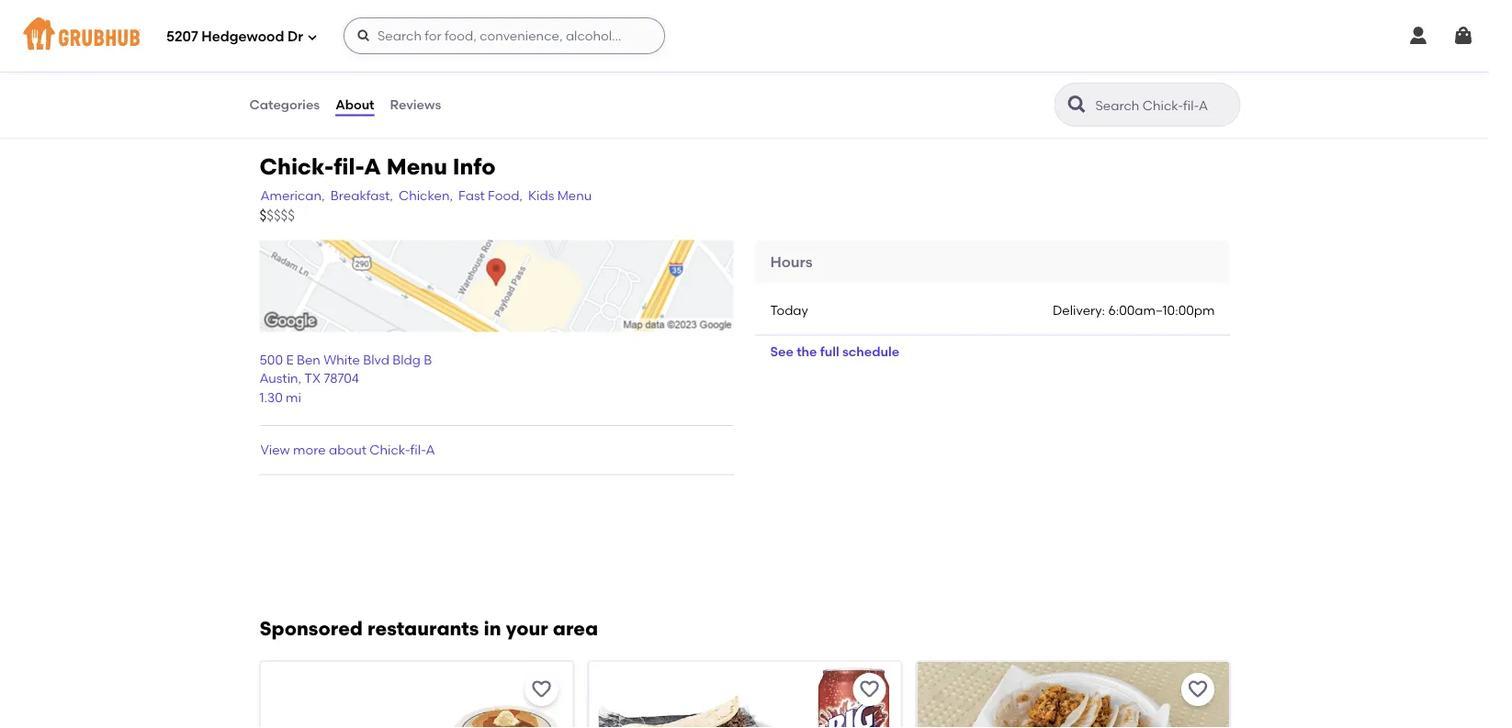 Task type: describe. For each thing, give the bounding box(es) containing it.
b
[[424, 352, 432, 368]]

chicken, button
[[398, 185, 454, 206]]

kids menu button
[[527, 185, 593, 206]]

save this restaurant button for taqueria los chilangos logo
[[1181, 673, 1214, 706]]

1 horizontal spatial svg image
[[1453, 25, 1475, 47]]

white
[[324, 352, 360, 368]]

area
[[553, 617, 598, 640]]

schedule
[[843, 344, 900, 360]]

,
[[298, 371, 302, 386]]

full
[[820, 344, 839, 360]]

0 horizontal spatial chick-
[[260, 153, 334, 180]]

hours
[[770, 253, 813, 271]]

save this restaurant image
[[858, 678, 880, 700]]

mi
[[286, 389, 301, 405]]

save this restaurant button for "ihop logo" on the bottom left
[[524, 673, 558, 706]]

view more about chick-fil-a
[[260, 442, 435, 458]]

chicken,
[[399, 187, 453, 203]]

search icon image
[[1066, 94, 1088, 116]]

food,
[[488, 187, 523, 203]]

0 vertical spatial a
[[364, 153, 381, 180]]

save this restaurant image for taqueria los chilangos logo
[[1187, 678, 1209, 700]]

0 horizontal spatial fil-
[[334, 153, 364, 180]]

1.30
[[260, 389, 283, 405]]

taqueria los chilangos logo image
[[917, 662, 1229, 729]]

Search for food, convenience, alcohol... search field
[[344, 17, 665, 54]]

about
[[336, 97, 374, 112]]

$
[[260, 207, 267, 224]]

0 horizontal spatial menu
[[387, 153, 447, 180]]

e
[[286, 352, 294, 368]]

the
[[797, 344, 817, 360]]

save this restaurant button for taco cabana 20140 logo
[[853, 673, 886, 706]]

delivery:
[[1053, 303, 1105, 318]]

save this restaurant image for "ihop logo" on the bottom left
[[530, 678, 552, 700]]

austin
[[260, 371, 298, 386]]

today
[[770, 303, 808, 318]]

see the full schedule button
[[756, 336, 914, 369]]

5207 hedgewood dr
[[166, 29, 303, 45]]

5207
[[166, 29, 198, 45]]

1 vertical spatial menu
[[557, 187, 592, 203]]

reviews button
[[389, 72, 442, 138]]

$$$$$
[[260, 207, 295, 224]]

fast food, button
[[458, 185, 524, 206]]

hedgewood
[[202, 29, 284, 45]]

about button
[[335, 72, 375, 138]]

see the full schedule
[[770, 344, 900, 360]]



Task type: vqa. For each thing, say whether or not it's contained in the screenshot.
left 'Classic Series'
no



Task type: locate. For each thing, give the bounding box(es) containing it.
1 horizontal spatial chick-
[[370, 442, 410, 458]]

restaurants
[[368, 617, 479, 640]]

500 e ben white blvd bldg b austin , tx 78704 1.30 mi
[[260, 352, 432, 405]]

1 horizontal spatial a
[[426, 442, 435, 458]]

chick- up american,
[[260, 153, 334, 180]]

about
[[329, 442, 367, 458]]

1 horizontal spatial svg image
[[1408, 25, 1430, 47]]

0 horizontal spatial save this restaurant button
[[524, 673, 558, 706]]

breakfast,
[[330, 187, 393, 203]]

fil-
[[334, 153, 364, 180], [410, 442, 426, 458]]

1 vertical spatial a
[[426, 442, 435, 458]]

blvd
[[363, 352, 389, 368]]

breakfast, button
[[330, 185, 394, 206]]

fil- up breakfast,
[[334, 153, 364, 180]]

delivery: 6:00am–10:00pm
[[1053, 303, 1215, 318]]

reviews
[[390, 97, 441, 112]]

2 save this restaurant button from the left
[[853, 673, 886, 706]]

menu up "chicken,"
[[387, 153, 447, 180]]

chick-
[[260, 153, 334, 180], [370, 442, 410, 458]]

more
[[293, 442, 326, 458]]

fast
[[459, 187, 485, 203]]

categories
[[249, 97, 320, 112]]

in
[[484, 617, 501, 640]]

svg image
[[1408, 25, 1430, 47], [357, 28, 371, 43]]

1 horizontal spatial fil-
[[410, 442, 426, 458]]

1 horizontal spatial save this restaurant image
[[1187, 678, 1209, 700]]

see
[[770, 344, 794, 360]]

tx
[[304, 371, 321, 386]]

0 vertical spatial chick-
[[260, 153, 334, 180]]

american,
[[260, 187, 325, 203]]

500
[[260, 352, 283, 368]]

a
[[364, 153, 381, 180], [426, 442, 435, 458]]

kids
[[528, 187, 554, 203]]

0 horizontal spatial a
[[364, 153, 381, 180]]

0 horizontal spatial save this restaurant image
[[530, 678, 552, 700]]

svg image
[[1453, 25, 1475, 47], [307, 32, 318, 43]]

sponsored restaurants in your area
[[260, 617, 598, 640]]

0 horizontal spatial svg image
[[307, 32, 318, 43]]

0 vertical spatial fil-
[[334, 153, 364, 180]]

american, breakfast, chicken, fast food, kids menu
[[260, 187, 592, 203]]

dr
[[288, 29, 303, 45]]

chick- right "about" on the left bottom
[[370, 442, 410, 458]]

bldg
[[393, 352, 421, 368]]

fil- right "about" on the left bottom
[[410, 442, 426, 458]]

0 horizontal spatial svg image
[[357, 28, 371, 43]]

ihop logo image
[[260, 662, 572, 729]]

a up breakfast,
[[364, 153, 381, 180]]

menu right kids
[[557, 187, 592, 203]]

ben
[[297, 352, 320, 368]]

1 save this restaurant image from the left
[[530, 678, 552, 700]]

2 horizontal spatial save this restaurant button
[[1181, 673, 1214, 706]]

1 vertical spatial fil-
[[410, 442, 426, 458]]

a right "about" on the left bottom
[[426, 442, 435, 458]]

taco cabana 20140 logo image
[[589, 662, 901, 729]]

Search Chick-fil-A search field
[[1094, 96, 1234, 114]]

save this restaurant button
[[524, 673, 558, 706], [853, 673, 886, 706], [1181, 673, 1214, 706]]

save this restaurant image
[[530, 678, 552, 700], [1187, 678, 1209, 700]]

main navigation navigation
[[0, 0, 1489, 72]]

1 horizontal spatial menu
[[557, 187, 592, 203]]

2 save this restaurant image from the left
[[1187, 678, 1209, 700]]

your
[[506, 617, 548, 640]]

1 save this restaurant button from the left
[[524, 673, 558, 706]]

categories button
[[249, 72, 321, 138]]

view
[[260, 442, 290, 458]]

0 vertical spatial menu
[[387, 153, 447, 180]]

3 save this restaurant button from the left
[[1181, 673, 1214, 706]]

6:00am–10:00pm
[[1108, 303, 1215, 318]]

1 vertical spatial chick-
[[370, 442, 410, 458]]

menu
[[387, 153, 447, 180], [557, 187, 592, 203]]

chick-fil-a menu info
[[260, 153, 496, 180]]

1 horizontal spatial save this restaurant button
[[853, 673, 886, 706]]

american, button
[[260, 185, 326, 206]]

sponsored
[[260, 617, 363, 640]]

info
[[453, 153, 496, 180]]

78704
[[324, 371, 359, 386]]



